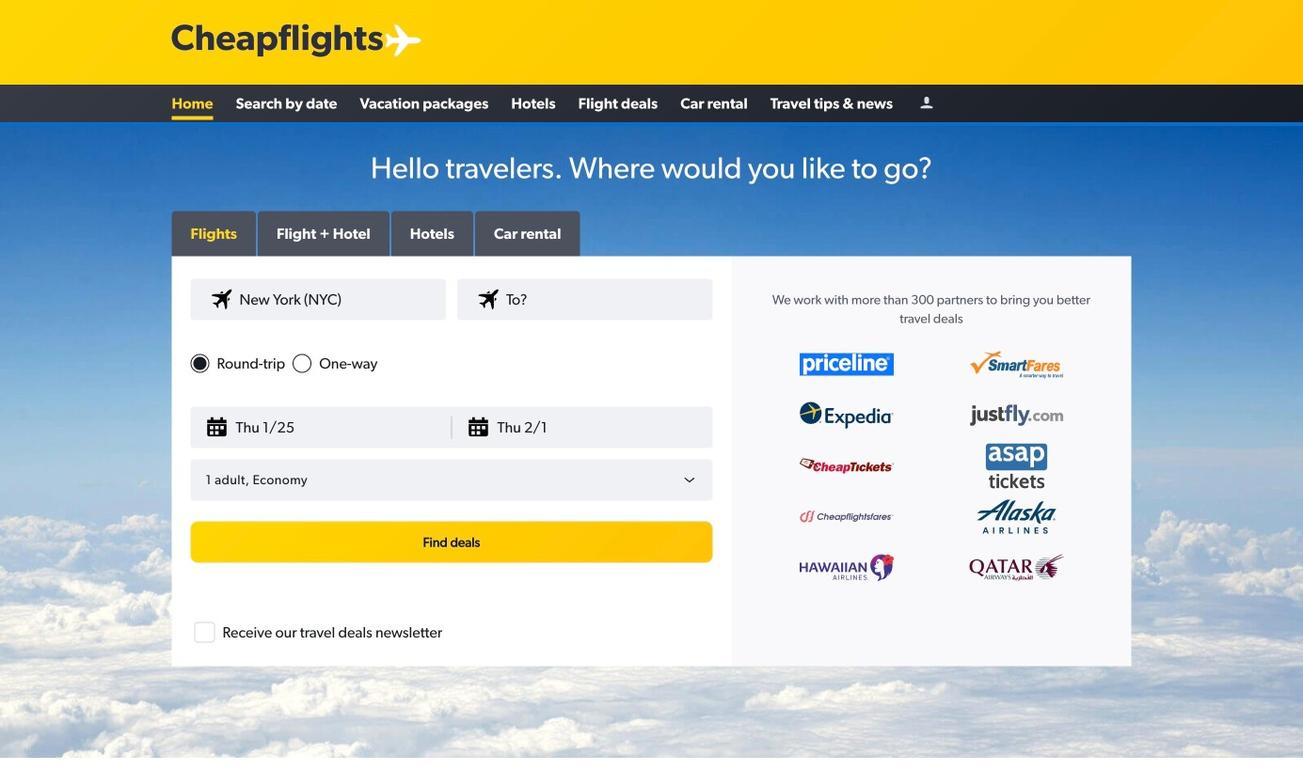 Task type: describe. For each thing, give the bounding box(es) containing it.
hawaiianairlines image
[[800, 555, 894, 581]]

cheapflightsfares image
[[800, 510, 894, 524]]

priceline image
[[800, 353, 894, 376]]

cheaptickets image
[[800, 459, 894, 474]]



Task type: vqa. For each thing, say whether or not it's contained in the screenshot.
hotwire image
no



Task type: locate. For each thing, give the bounding box(es) containing it.
None text field
[[191, 407, 713, 448]]

expedia image
[[800, 402, 894, 429]]

None text field
[[191, 279, 446, 320], [457, 279, 713, 320], [191, 279, 446, 320], [457, 279, 713, 320]]

alaska image
[[969, 493, 1064, 542]]

asaptickets image
[[969, 441, 1064, 492]]

qatarairways image
[[969, 555, 1064, 581]]

smartfares image
[[969, 351, 1064, 379]]

justfly image
[[969, 404, 1064, 427]]



